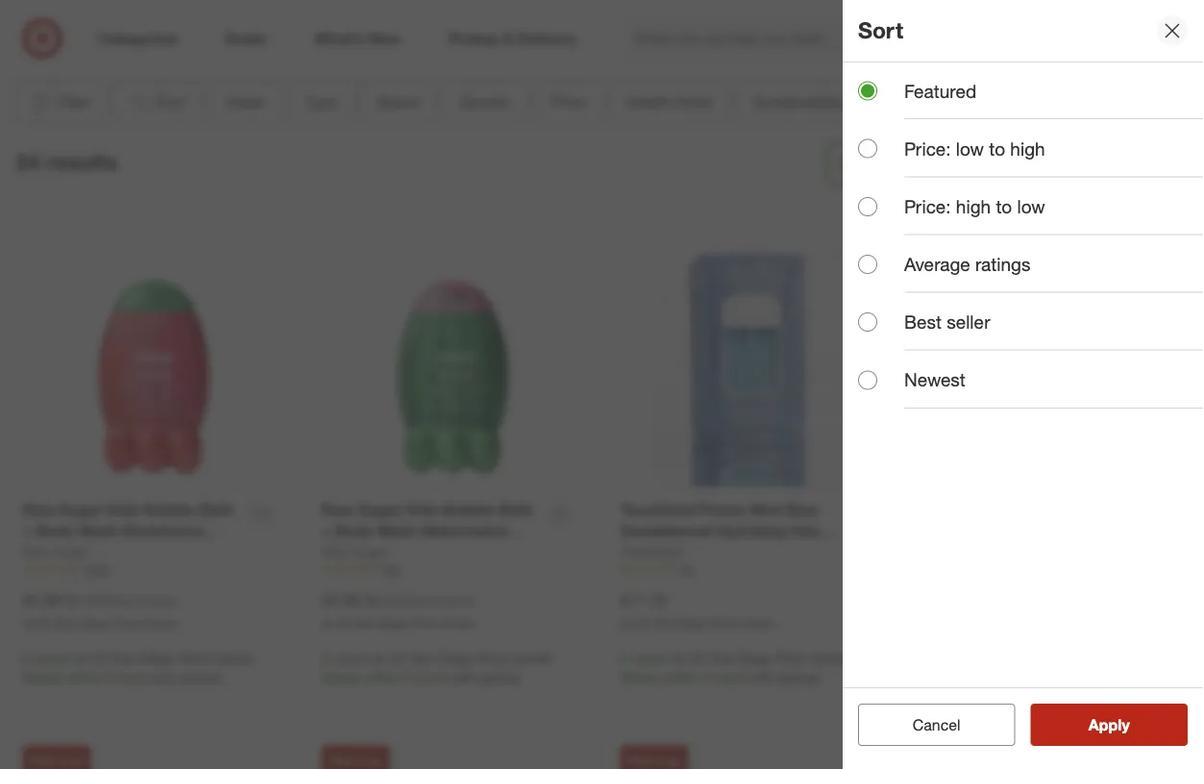 Task type: vqa. For each thing, say whether or not it's contained in the screenshot.
2nd ) from left
yes



Task type: locate. For each thing, give the bounding box(es) containing it.
kids up watermelon
[[406, 500, 439, 519]]

- left 1209
[[74, 544, 80, 563]]

1 kids from the left
[[107, 500, 140, 519]]

3 pick it up button from the left
[[621, 746, 689, 769]]

1 horizontal spatial low
[[1018, 195, 1046, 218]]

within for touchland power mist blue sandalwood hydrating hand sanitizer - 1 fl oz (500 sprays)
[[663, 669, 698, 686]]

1 horizontal spatial bath
[[499, 500, 533, 519]]

bath
[[200, 500, 234, 519], [499, 500, 533, 519]]

bubble
[[144, 500, 195, 519], [443, 500, 494, 519]]

wash up "585"
[[377, 522, 417, 541]]

1 horizontal spatial body
[[335, 522, 373, 541]]

price inside button
[[552, 93, 587, 111]]

up for raw sugar kids bubble bath + body wash watermelon lemonade - 12 fl oz
[[368, 754, 381, 768]]

bath inside raw sugar kids bubble bath + body wash strawberry vanilla - 12 fl oz
[[200, 500, 234, 519]]

sugar inside raw sugar kids bubble bath + body wash watermelon lemonade - 12 fl oz
[[358, 500, 402, 519]]

bath for strawberry
[[200, 500, 234, 519]]

0 horizontal spatial raw sugar
[[23, 543, 88, 560]]

body up lemonade
[[335, 522, 373, 541]]

+ for vanilla
[[23, 522, 32, 541]]

2 ) from the left
[[470, 592, 474, 609]]

1 body from the left
[[36, 522, 74, 541]]

certifications
[[931, 93, 1023, 111]]

1 horizontal spatial kids
[[406, 500, 439, 519]]

touchland inside touchland power mist blue sandalwood hydrating hand sanitizer - 1 fl oz (500 sprays)
[[621, 500, 696, 519]]

$0.42
[[68, 592, 100, 609], [367, 592, 399, 609]]

hours for raw sugar kids bubble bath + body wash strawberry vanilla - 12 fl oz
[[115, 669, 149, 686]]

1 pick from the left
[[31, 754, 55, 768]]

with
[[153, 669, 178, 686], [452, 669, 477, 686], [751, 669, 776, 686], [1050, 712, 1075, 729]]

ready inside ready within 2 hours at uc san diego price center
[[968, 143, 1012, 162]]

0 horizontal spatial wash
[[78, 522, 118, 541]]

/fluid down "585"
[[399, 592, 429, 609]]

$4.99 down lemonade
[[322, 591, 359, 610]]

$0.42 for vanilla
[[68, 592, 100, 609]]

oz right 1209
[[119, 544, 137, 563]]

1 horizontal spatial $4.99
[[322, 591, 359, 610]]

$4.99 ( $0.42 /fluid ounce ) at uc san diego price center down 1209
[[23, 591, 177, 631]]

up
[[68, 754, 82, 768], [368, 754, 381, 768], [667, 754, 680, 768]]

1
[[699, 544, 708, 563]]

3 up from the left
[[667, 754, 680, 768]]

health facts
[[627, 93, 713, 111]]

2 ounce from the left
[[433, 592, 470, 609]]

+ up lemonade
[[322, 522, 331, 541]]

hours
[[1074, 143, 1112, 162], [115, 669, 149, 686], [414, 669, 448, 686], [713, 669, 747, 686], [1012, 712, 1046, 729]]

2 horizontal spatial -
[[689, 544, 695, 563]]

1 up from the left
[[68, 754, 82, 768]]

$4.99 ( $0.42 /fluid ounce ) at uc san diego price center for lemonade
[[322, 591, 476, 631]]

1 horizontal spatial -
[[403, 544, 409, 563]]

2 horizontal spatial pick it up
[[629, 754, 680, 768]]

body for vanilla
[[36, 522, 74, 541]]

0 horizontal spatial pick it up
[[31, 754, 82, 768]]

0 horizontal spatial )
[[171, 592, 175, 609]]

0 vertical spatial touchland
[[621, 500, 696, 519]]

oz inside raw sugar kids bubble bath + body wash strawberry vanilla - 12 fl oz
[[119, 544, 137, 563]]

$4.99 ( $0.42 /fluid ounce ) at uc san diego price center
[[23, 591, 177, 631], [322, 591, 476, 631]]

1 pick it up button from the left
[[23, 746, 91, 769]]

sugar inside raw sugar kids bubble bath + body wash strawberry vanilla - 12 fl oz
[[59, 500, 103, 519]]

1 horizontal spatial )
[[470, 592, 474, 609]]

kids up strawberry
[[107, 500, 140, 519]]

12 for watermelon
[[413, 544, 430, 563]]

low down certifications
[[957, 138, 985, 160]]

high up uc san diego price center button at top
[[1011, 138, 1046, 160]]

fl inside raw sugar kids bubble bath + body wash watermelon lemonade - 12 fl oz
[[434, 544, 444, 563]]

/fluid
[[100, 592, 130, 609], [399, 592, 429, 609]]

- inside raw sugar kids bubble bath + body wash watermelon lemonade - 12 fl oz
[[403, 544, 409, 563]]

+ up vanilla
[[23, 522, 32, 541]]

12 right vanilla
[[85, 544, 102, 563]]

in for touchland power mist blue sandalwood hydrating hand sanitizer - 1 fl oz (500 sprays)
[[621, 650, 632, 667]]

oz inside touchland power mist blue sandalwood hydrating hand sanitizer - 1 fl oz (500 sprays)
[[726, 544, 743, 563]]

12 right "585"
[[413, 544, 430, 563]]

sanitizer
[[621, 544, 685, 563]]

0 horizontal spatial bubble
[[144, 500, 195, 519]]

body inside raw sugar kids bubble bath + body wash strawberry vanilla - 12 fl oz
[[36, 522, 74, 541]]

1 horizontal spatial 12
[[413, 544, 430, 563]]

sort left "deals"
[[156, 93, 185, 111]]

raw sugar
[[23, 543, 88, 560], [322, 543, 388, 560]]

3 pick it up from the left
[[629, 754, 680, 768]]

sugar for raw sugar kids bubble bath + body wash watermelon lemonade - 12 fl oz link
[[358, 500, 402, 519]]

in stock at  uc san diego price center ready within 2 hours with pickup for vanilla
[[23, 650, 254, 686]]

pick it up
[[31, 754, 82, 768], [330, 754, 381, 768], [629, 754, 680, 768]]

touchland up 'sandalwood'
[[621, 500, 696, 519]]

$0.42 down "585"
[[367, 592, 399, 609]]

raw for lemonade's the raw sugar link
[[322, 543, 348, 560]]

best
[[905, 311, 942, 333]]

pick it up for touchland power mist blue sandalwood hydrating hand sanitizer - 1 fl oz (500 sprays)
[[629, 754, 680, 768]]

sugar up vanilla
[[59, 500, 103, 519]]

sort dialog
[[843, 0, 1204, 769]]

ounce for watermelon
[[433, 592, 470, 609]]

2 12 from the left
[[413, 544, 430, 563]]

touchland power mist blue sandalwood hydrating hand sanitizer - 1 fl oz (500 sprays) image
[[621, 227, 881, 487], [621, 227, 881, 487]]

0 horizontal spatial $0.42
[[68, 592, 100, 609]]

1 wash from the left
[[78, 522, 118, 541]]

bubble up watermelon
[[443, 500, 494, 519]]

2 + from the left
[[322, 522, 331, 541]]

ounce down 1209 link
[[134, 592, 171, 609]]

(500
[[747, 544, 777, 563]]

pickup
[[181, 669, 222, 686], [480, 669, 521, 686], [779, 669, 820, 686], [1078, 712, 1119, 729]]

fl inside touchland power mist blue sandalwood hydrating hand sanitizer - 1 fl oz (500 sprays)
[[712, 544, 721, 563]]

fl
[[106, 544, 115, 563], [434, 544, 444, 563], [712, 544, 721, 563]]

1 horizontal spatial oz
[[448, 544, 465, 563]]

2 up from the left
[[368, 754, 381, 768]]

raw inside raw sugar kids bubble bath + body wash watermelon lemonade - 12 fl oz
[[322, 500, 354, 519]]

-
[[74, 544, 80, 563], [403, 544, 409, 563], [689, 544, 695, 563]]

1 horizontal spatial it
[[357, 754, 364, 768]]

1 horizontal spatial +
[[322, 522, 331, 541]]

0 vertical spatial low
[[957, 138, 985, 160]]

- left 1
[[689, 544, 695, 563]]

brand button
[[362, 81, 436, 123]]

sort button
[[113, 81, 202, 123]]

0 horizontal spatial pick
[[31, 754, 55, 768]]

price inside $11.79 at uc san diego price center
[[710, 616, 737, 631]]

1 12 from the left
[[85, 544, 102, 563]]

0 horizontal spatial ounce
[[134, 592, 171, 609]]

2 $4.99 ( $0.42 /fluid ounce ) at uc san diego price center from the left
[[322, 591, 476, 631]]

within
[[1016, 143, 1057, 162], [65, 669, 100, 686], [364, 669, 399, 686], [663, 669, 698, 686], [962, 712, 997, 729]]

2 ( from the left
[[363, 592, 367, 609]]

wash
[[78, 522, 118, 541], [377, 522, 417, 541]]

2
[[1061, 143, 1069, 162], [104, 669, 111, 686], [403, 669, 410, 686], [702, 669, 709, 686], [1001, 712, 1008, 729]]

0 horizontal spatial body
[[36, 522, 74, 541]]

3 pick from the left
[[629, 754, 653, 768]]

bubble for strawberry
[[144, 500, 195, 519]]

2 pick it up from the left
[[330, 754, 381, 768]]

0 horizontal spatial -
[[74, 544, 80, 563]]

12 inside raw sugar kids bubble bath + body wash strawberry vanilla - 12 fl oz
[[85, 544, 102, 563]]

3 - from the left
[[689, 544, 695, 563]]

0 horizontal spatial high
[[957, 195, 991, 218]]

1 raw sugar from the left
[[23, 543, 88, 560]]

- inside raw sugar kids bubble bath + body wash strawberry vanilla - 12 fl oz
[[74, 544, 80, 563]]

- right "585"
[[403, 544, 409, 563]]

2 pick it up button from the left
[[322, 746, 390, 769]]

2 touchland from the top
[[621, 543, 682, 560]]

ready
[[968, 143, 1012, 162], [23, 669, 61, 686], [322, 669, 360, 686], [621, 669, 659, 686], [920, 712, 958, 729]]

1 horizontal spatial up
[[368, 754, 381, 768]]

1 vertical spatial to
[[997, 195, 1013, 218]]

hydrating
[[716, 522, 787, 541]]

body
[[36, 522, 74, 541], [335, 522, 373, 541]]

1 vertical spatial high
[[957, 195, 991, 218]]

power
[[700, 500, 746, 519]]

2 $0.42 from the left
[[367, 592, 399, 609]]

585
[[381, 563, 401, 577]]

+ inside raw sugar kids bubble bath + body wash strawberry vanilla - 12 fl oz
[[23, 522, 32, 541]]

) down 585 link
[[470, 592, 474, 609]]

1 horizontal spatial pick
[[330, 754, 354, 768]]

newest
[[905, 369, 966, 391]]

$0.42 down 1209
[[68, 592, 100, 609]]

health facts button
[[611, 81, 730, 123]]

sugar up lemonade
[[358, 500, 402, 519]]

0 vertical spatial high
[[1011, 138, 1046, 160]]

1 ) from the left
[[171, 592, 175, 609]]

hand
[[791, 522, 830, 541]]

kids
[[107, 500, 140, 519], [406, 500, 439, 519]]

1 raw sugar link from the left
[[23, 542, 88, 562]]

raw sugar kids bubble bath + body wash strawberry vanilla - 12 fl oz image
[[23, 227, 283, 487], [23, 227, 283, 487]]

2 it from the left
[[357, 754, 364, 768]]

0 horizontal spatial +
[[23, 522, 32, 541]]

1 - from the left
[[74, 544, 80, 563]]

2 kids from the left
[[406, 500, 439, 519]]

center inside ready within 2 hours at uc san diego price center
[[1139, 165, 1188, 184]]

vanilla
[[23, 544, 70, 563]]

to up ratings
[[997, 195, 1013, 218]]

raw sugar kids bubble bath + body wash watermelon lemonade - 12 fl oz image
[[322, 227, 582, 487], [322, 227, 582, 487]]

0 horizontal spatial (
[[64, 592, 68, 609]]

0 horizontal spatial $4.99 ( $0.42 /fluid ounce ) at uc san diego price center
[[23, 591, 177, 631]]

hours for raw sugar kids bubble bath + body wash watermelon lemonade - 12 fl oz
[[414, 669, 448, 686]]

center
[[1139, 165, 1188, 184], [142, 616, 177, 631], [441, 616, 476, 631], [740, 616, 775, 631], [213, 650, 254, 667], [512, 650, 553, 667], [811, 650, 852, 667], [1110, 693, 1151, 710]]

raw sugar up 1209
[[23, 543, 88, 560]]

1 vertical spatial price:
[[905, 195, 952, 218]]

type
[[305, 93, 338, 111]]

touchland up sprays)
[[621, 543, 682, 560]]

3 it from the left
[[656, 754, 663, 768]]

oz for strawberry
[[119, 544, 137, 563]]

2 body from the left
[[335, 522, 373, 541]]

0 horizontal spatial low
[[957, 138, 985, 160]]

1 horizontal spatial sort
[[859, 17, 904, 44]]

3 oz from the left
[[726, 544, 743, 563]]

2 bubble from the left
[[443, 500, 494, 519]]

2 horizontal spatial oz
[[726, 544, 743, 563]]

featured
[[905, 80, 977, 102]]

wash up 1209
[[78, 522, 118, 541]]

to for low
[[997, 195, 1013, 218]]

/fluid down 1209
[[100, 592, 130, 609]]

2 fl from the left
[[434, 544, 444, 563]]

1 horizontal spatial pick it up
[[330, 754, 381, 768]]

bubble for watermelon
[[443, 500, 494, 519]]

native body wash - vanilla and floral scent - 18 fl oz image
[[920, 227, 1181, 488], [920, 227, 1181, 488]]

$4.99
[[23, 591, 60, 610], [322, 591, 359, 610]]

1 + from the left
[[23, 522, 32, 541]]

sort inside sort button
[[156, 93, 185, 111]]

advertisement region
[[25, 0, 1179, 45]]

0 horizontal spatial pick it up button
[[23, 746, 91, 769]]

raw for the raw sugar link for vanilla
[[23, 543, 49, 560]]

0 vertical spatial sort
[[859, 17, 904, 44]]

hours for touchland power mist blue sandalwood hydrating hand sanitizer - 1 fl oz (500 sprays)
[[713, 669, 747, 686]]

san
[[1017, 165, 1045, 184], [55, 616, 76, 631], [355, 616, 375, 631], [654, 616, 674, 631], [112, 650, 136, 667], [411, 650, 435, 667], [710, 650, 734, 667], [1009, 693, 1033, 710]]

1 vertical spatial low
[[1018, 195, 1046, 218]]

2 $4.99 from the left
[[322, 591, 359, 610]]

/fluid for lemonade
[[399, 592, 429, 609]]

1 horizontal spatial ounce
[[433, 592, 470, 609]]

- for vanilla
[[74, 544, 80, 563]]

3 fl from the left
[[712, 544, 721, 563]]

2 horizontal spatial pick it up button
[[621, 746, 689, 769]]

sort up sustainability claims and certifications
[[859, 17, 904, 44]]

1 touchland from the top
[[621, 500, 696, 519]]

2 horizontal spatial pick
[[629, 754, 653, 768]]

2 horizontal spatial fl
[[712, 544, 721, 563]]

within inside ready within 2 hours at uc san diego price center
[[1016, 143, 1057, 162]]

1 $0.42 from the left
[[68, 592, 100, 609]]

0 horizontal spatial up
[[68, 754, 82, 768]]

1 horizontal spatial (
[[363, 592, 367, 609]]

oz inside raw sugar kids bubble bath + body wash watermelon lemonade - 12 fl oz
[[448, 544, 465, 563]]

$4.99 down vanilla
[[23, 591, 60, 610]]

2 raw sugar from the left
[[322, 543, 388, 560]]

1 it from the left
[[58, 754, 65, 768]]

1 horizontal spatial pick it up button
[[322, 746, 390, 769]]

12
[[85, 544, 102, 563], [413, 544, 430, 563]]

low down ready within 2 hours at uc san diego price center
[[1018, 195, 1046, 218]]

+ inside raw sugar kids bubble bath + body wash watermelon lemonade - 12 fl oz
[[322, 522, 331, 541]]

1 horizontal spatial wash
[[377, 522, 417, 541]]

raw for raw sugar kids bubble bath + body wash watermelon lemonade - 12 fl oz link
[[322, 500, 354, 519]]

wash inside raw sugar kids bubble bath + body wash strawberry vanilla - 12 fl oz
[[78, 522, 118, 541]]

raw sugar kids bubble bath + body wash strawberry vanilla - 12 fl oz link
[[23, 498, 238, 563]]

None radio
[[859, 255, 878, 274], [859, 370, 878, 390], [859, 255, 878, 274], [859, 370, 878, 390]]

in
[[23, 650, 34, 667], [322, 650, 333, 667], [621, 650, 632, 667], [920, 693, 931, 710]]

in stock at  uc san diego price center ready within 2 hours with pickup
[[23, 650, 254, 686], [322, 650, 553, 686], [621, 650, 852, 686], [920, 693, 1151, 729]]

raw
[[23, 500, 55, 519], [322, 500, 354, 519], [23, 543, 49, 560], [322, 543, 348, 560]]

up for touchland power mist blue sandalwood hydrating hand sanitizer - 1 fl oz (500 sprays)
[[667, 754, 680, 768]]

pick it up button for touchland power mist blue sandalwood hydrating hand sanitizer - 1 fl oz (500 sprays)
[[621, 746, 689, 769]]

1 horizontal spatial fl
[[434, 544, 444, 563]]

touchland
[[621, 500, 696, 519], [621, 543, 682, 560]]

2 horizontal spatial it
[[656, 754, 663, 768]]

pick for raw sugar kids bubble bath + body wash watermelon lemonade - 12 fl oz
[[330, 754, 354, 768]]

2 bath from the left
[[499, 500, 533, 519]]

1 bath from the left
[[200, 500, 234, 519]]

0 horizontal spatial fl
[[106, 544, 115, 563]]

price: down pickup
[[905, 195, 952, 218]]

bath inside raw sugar kids bubble bath + body wash watermelon lemonade - 12 fl oz
[[499, 500, 533, 519]]

bubble up strawberry
[[144, 500, 195, 519]]

pickup for touchland power mist blue sandalwood hydrating hand sanitizer - 1 fl oz (500 sprays)
[[779, 669, 820, 686]]

raw inside raw sugar kids bubble bath + body wash strawberry vanilla - 12 fl oz
[[23, 500, 55, 519]]

0 horizontal spatial it
[[58, 754, 65, 768]]

(
[[64, 592, 68, 609], [363, 592, 367, 609]]

1 horizontal spatial high
[[1011, 138, 1046, 160]]

pick it up button
[[23, 746, 91, 769], [322, 746, 390, 769], [621, 746, 689, 769]]

bath up watermelon
[[499, 500, 533, 519]]

oz down watermelon
[[448, 544, 465, 563]]

2 wash from the left
[[377, 522, 417, 541]]

1 $4.99 from the left
[[23, 591, 60, 610]]

it
[[58, 754, 65, 768], [357, 754, 364, 768], [656, 754, 663, 768]]

2 inside ready within 2 hours at uc san diego price center
[[1061, 143, 1069, 162]]

raw sugar link up 1209
[[23, 542, 88, 562]]

( down lemonade
[[363, 592, 367, 609]]

sandalwood
[[621, 522, 711, 541]]

12 inside raw sugar kids bubble bath + body wash watermelon lemonade - 12 fl oz
[[413, 544, 430, 563]]

1 ounce from the left
[[134, 592, 171, 609]]

1 bubble from the left
[[144, 500, 195, 519]]

0 horizontal spatial sort
[[156, 93, 185, 111]]

1 fl from the left
[[106, 544, 115, 563]]

2 oz from the left
[[448, 544, 465, 563]]

ounce
[[134, 592, 171, 609], [433, 592, 470, 609]]

bubble inside raw sugar kids bubble bath + body wash watermelon lemonade - 12 fl oz
[[443, 500, 494, 519]]

wash for vanilla
[[78, 522, 118, 541]]

uc inside $11.79 at uc san diego price center
[[634, 616, 650, 631]]

None radio
[[859, 81, 878, 101], [859, 139, 878, 158], [859, 197, 878, 216], [859, 313, 878, 332], [859, 81, 878, 101], [859, 139, 878, 158], [859, 197, 878, 216], [859, 313, 878, 332]]

2 raw sugar link from the left
[[322, 542, 388, 562]]

585 link
[[322, 562, 582, 578]]

0 horizontal spatial kids
[[107, 500, 140, 519]]

1 price: from the top
[[905, 138, 952, 160]]

0 horizontal spatial $4.99
[[23, 591, 60, 610]]

ready for raw sugar kids bubble bath + body wash watermelon lemonade - 12 fl oz
[[322, 669, 360, 686]]

kids inside raw sugar kids bubble bath + body wash watermelon lemonade - 12 fl oz
[[406, 500, 439, 519]]

touchland link
[[621, 542, 682, 562]]

1 horizontal spatial bubble
[[443, 500, 494, 519]]

bath up strawberry
[[200, 500, 234, 519]]

sugar up 1209
[[53, 543, 88, 560]]

blue
[[786, 500, 819, 519]]

body up vanilla
[[36, 522, 74, 541]]

at inside $11.79 at uc san diego price center
[[621, 616, 631, 631]]

oz down hydrating
[[726, 544, 743, 563]]

2 /fluid from the left
[[399, 592, 429, 609]]

1 pick it up from the left
[[31, 754, 82, 768]]

0 horizontal spatial /fluid
[[100, 592, 130, 609]]

san inside ready within 2 hours at uc san diego price center
[[1017, 165, 1045, 184]]

$11.79
[[621, 591, 667, 610]]

2 horizontal spatial up
[[667, 754, 680, 768]]

1 horizontal spatial raw sugar
[[322, 543, 388, 560]]

sustainability claims and certifications button
[[737, 81, 1039, 123]]

2 pick from the left
[[330, 754, 354, 768]]

1 vertical spatial touchland
[[621, 543, 682, 560]]

sprays)
[[621, 566, 675, 584]]

results
[[46, 148, 118, 175]]

san inside $11.79 at uc san diego price center
[[654, 616, 674, 631]]

with for raw sugar kids bubble bath + body wash strawberry vanilla - 12 fl oz
[[153, 669, 178, 686]]

raw sugar link
[[23, 542, 88, 562], [322, 542, 388, 562]]

price:
[[905, 138, 952, 160], [905, 195, 952, 218]]

raw sugar kids bubble bath + body wash watermelon lemonade - 12 fl oz
[[322, 500, 533, 563]]

0 horizontal spatial bath
[[200, 500, 234, 519]]

1 ( from the left
[[64, 592, 68, 609]]

diego
[[1049, 165, 1092, 184], [79, 616, 109, 631], [378, 616, 408, 631], [677, 616, 707, 631], [140, 650, 175, 667], [439, 650, 474, 667], [738, 650, 773, 667], [1037, 693, 1072, 710]]

filter
[[57, 93, 90, 111]]

to for high
[[990, 138, 1006, 160]]

price: down and
[[905, 138, 952, 160]]

it for raw sugar kids bubble bath + body wash strawberry vanilla - 12 fl oz
[[58, 754, 65, 768]]

0 vertical spatial price:
[[905, 138, 952, 160]]

ounce down 585 link
[[433, 592, 470, 609]]

0 horizontal spatial 12
[[85, 544, 102, 563]]

to
[[990, 138, 1006, 160], [997, 195, 1013, 218]]

fl inside raw sugar kids bubble bath + body wash strawberry vanilla - 12 fl oz
[[106, 544, 115, 563]]

oz
[[119, 544, 137, 563], [448, 544, 465, 563], [726, 544, 743, 563]]

2 price: from the top
[[905, 195, 952, 218]]

kids for strawberry
[[107, 500, 140, 519]]

pick
[[31, 754, 55, 768], [330, 754, 354, 768], [629, 754, 653, 768]]

to down certifications
[[990, 138, 1006, 160]]

body inside raw sugar kids bubble bath + body wash watermelon lemonade - 12 fl oz
[[335, 522, 373, 541]]

price
[[552, 93, 587, 111], [1097, 165, 1135, 184], [112, 616, 139, 631], [411, 616, 438, 631], [710, 616, 737, 631], [179, 650, 209, 667], [478, 650, 508, 667], [777, 650, 807, 667], [1076, 693, 1107, 710]]

1 horizontal spatial raw sugar link
[[322, 542, 388, 562]]

raw sugar kids bubble bath + body wash watermelon lemonade - 12 fl oz link
[[322, 498, 537, 563]]

up for raw sugar kids bubble bath + body wash strawberry vanilla - 12 fl oz
[[68, 754, 82, 768]]

$4.99 ( $0.42 /fluid ounce ) at uc san diego price center down "585"
[[322, 591, 476, 631]]

uc
[[990, 165, 1013, 184], [36, 616, 52, 631], [335, 616, 351, 631], [634, 616, 650, 631], [89, 650, 109, 667], [388, 650, 408, 667], [687, 650, 707, 667], [986, 693, 1006, 710]]

pick it up button for raw sugar kids bubble bath + body wash strawberry vanilla - 12 fl oz
[[23, 746, 91, 769]]

raw sugar link up "585"
[[322, 542, 388, 562]]

1 /fluid from the left
[[100, 592, 130, 609]]

0 horizontal spatial raw sugar link
[[23, 542, 88, 562]]

stock
[[37, 650, 70, 667], [336, 650, 369, 667], [635, 650, 668, 667], [934, 693, 967, 710]]

fl for watermelon
[[434, 544, 444, 563]]

raw sugar kids bubble bath + body wash strawberry vanilla - 12 fl oz
[[23, 500, 234, 563]]

high down price: low to high
[[957, 195, 991, 218]]

2 - from the left
[[403, 544, 409, 563]]

1 horizontal spatial $4.99 ( $0.42 /fluid ounce ) at uc san diego price center
[[322, 591, 476, 631]]

1 $4.99 ( $0.42 /fluid ounce ) at uc san diego price center from the left
[[23, 591, 177, 631]]

1 horizontal spatial $0.42
[[367, 592, 399, 609]]

bubble inside raw sugar kids bubble bath + body wash strawberry vanilla - 12 fl oz
[[144, 500, 195, 519]]

1 oz from the left
[[119, 544, 137, 563]]

sugar up "585"
[[352, 543, 388, 560]]

( down vanilla
[[64, 592, 68, 609]]

apply button
[[1031, 704, 1188, 746]]

) down 1209 link
[[171, 592, 175, 609]]

1 vertical spatial sort
[[156, 93, 185, 111]]

price: for price: low to high
[[905, 138, 952, 160]]

raw sugar up "585"
[[322, 543, 388, 560]]

claims
[[850, 93, 897, 111]]

0 vertical spatial to
[[990, 138, 1006, 160]]

wash inside raw sugar kids bubble bath + body wash watermelon lemonade - 12 fl oz
[[377, 522, 417, 541]]

kids inside raw sugar kids bubble bath + body wash strawberry vanilla - 12 fl oz
[[107, 500, 140, 519]]

cancel
[[913, 715, 961, 734]]

bath for watermelon
[[499, 500, 533, 519]]

24 results
[[15, 148, 118, 175]]

lemonade
[[322, 544, 398, 563]]

sort
[[859, 17, 904, 44], [156, 93, 185, 111]]

2 for touchland power mist blue sandalwood hydrating hand sanitizer - 1 fl oz (500 sprays)
[[702, 669, 709, 686]]

0 horizontal spatial oz
[[119, 544, 137, 563]]

1 horizontal spatial /fluid
[[399, 592, 429, 609]]

24
[[15, 148, 40, 175]]

gender button
[[443, 81, 528, 123]]

2 for raw sugar kids bubble bath + body wash watermelon lemonade - 12 fl oz
[[403, 669, 410, 686]]



Task type: describe. For each thing, give the bounding box(es) containing it.
ratings
[[976, 253, 1031, 275]]

What can we help you find? suggestions appear below search field
[[624, 17, 961, 60]]

within for raw sugar kids bubble bath + body wash watermelon lemonade - 12 fl oz
[[364, 669, 399, 686]]

sugar for lemonade's the raw sugar link
[[352, 543, 388, 560]]

price inside ready within 2 hours at uc san diego price center
[[1097, 165, 1135, 184]]

stock for raw sugar kids bubble bath + body wash watermelon lemonade - 12 fl oz
[[336, 650, 369, 667]]

diego inside ready within 2 hours at uc san diego price center
[[1049, 165, 1092, 184]]

pick for touchland power mist blue sandalwood hydrating hand sanitizer - 1 fl oz (500 sprays)
[[629, 754, 653, 768]]

uc san diego price center button
[[990, 164, 1188, 186]]

ready within 2 hours at uc san diego price center
[[968, 143, 1188, 184]]

cancel button
[[859, 704, 1016, 746]]

- for lemonade
[[403, 544, 409, 563]]

pickup for raw sugar kids bubble bath + body wash watermelon lemonade - 12 fl oz
[[480, 669, 521, 686]]

in for raw sugar kids bubble bath + body wash strawberry vanilla - 12 fl oz
[[23, 650, 34, 667]]

$0.42 for lemonade
[[367, 592, 399, 609]]

best seller
[[905, 311, 991, 333]]

raw sugar link for lemonade
[[322, 542, 388, 562]]

$4.99 for lemonade
[[322, 591, 359, 610]]

strawberry
[[122, 522, 203, 541]]

at inside ready within 2 hours at uc san diego price center
[[968, 165, 982, 184]]

mist
[[750, 500, 782, 519]]

1209 link
[[23, 562, 283, 578]]

within for raw sugar kids bubble bath + body wash strawberry vanilla - 12 fl oz
[[65, 669, 100, 686]]

ready for raw sugar kids bubble bath + body wash strawberry vanilla - 12 fl oz
[[23, 669, 61, 686]]

seller
[[947, 311, 991, 333]]

with for touchland power mist blue sandalwood hydrating hand sanitizer - 1 fl oz (500 sprays)
[[751, 669, 776, 686]]

wash for lemonade
[[377, 522, 417, 541]]

price: low to high
[[905, 138, 1046, 160]]

pick it up for raw sugar kids bubble bath + body wash watermelon lemonade - 12 fl oz
[[330, 754, 381, 768]]

raw sugar link for vanilla
[[23, 542, 88, 562]]

touchland for touchland power mist blue sandalwood hydrating hand sanitizer - 1 fl oz (500 sprays)
[[621, 500, 696, 519]]

stock for touchland power mist blue sandalwood hydrating hand sanitizer - 1 fl oz (500 sprays)
[[635, 650, 668, 667]]

93
[[680, 563, 693, 577]]

kids for watermelon
[[406, 500, 439, 519]]

+ for lemonade
[[322, 522, 331, 541]]

$4.99 ( $0.42 /fluid ounce ) at uc san diego price center for vanilla
[[23, 591, 177, 631]]

watermelon
[[421, 522, 508, 541]]

pick it up for raw sugar kids bubble bath + body wash strawberry vanilla - 12 fl oz
[[31, 754, 82, 768]]

fl for strawberry
[[106, 544, 115, 563]]

sustainability claims and certifications
[[754, 93, 1023, 111]]

sugar for the raw sugar link for vanilla
[[53, 543, 88, 560]]

deals button
[[209, 81, 281, 123]]

stock for raw sugar kids bubble bath + body wash strawberry vanilla - 12 fl oz
[[37, 650, 70, 667]]

sort inside "sort" dialog
[[859, 17, 904, 44]]

in stock at  uc san diego price center ready within 2 hours with pickup for lemonade
[[322, 650, 553, 686]]

raw for "raw sugar kids bubble bath + body wash strawberry vanilla - 12 fl oz" link
[[23, 500, 55, 519]]

sustainability
[[754, 93, 845, 111]]

and
[[901, 93, 927, 111]]

ounce for strawberry
[[134, 592, 171, 609]]

12 for strawberry
[[85, 544, 102, 563]]

touchland for touchland
[[621, 543, 682, 560]]

it for raw sugar kids bubble bath + body wash watermelon lemonade - 12 fl oz
[[357, 754, 364, 768]]

pick for raw sugar kids bubble bath + body wash strawberry vanilla - 12 fl oz
[[31, 754, 55, 768]]

average ratings
[[905, 253, 1031, 275]]

average
[[905, 253, 971, 275]]

facts
[[676, 93, 713, 111]]

touchland power mist blue sandalwood hydrating hand sanitizer - 1 fl oz (500 sprays) link
[[621, 498, 836, 584]]

- inside touchland power mist blue sandalwood hydrating hand sanitizer - 1 fl oz (500 sprays)
[[689, 544, 695, 563]]

with for raw sugar kids bubble bath + body wash watermelon lemonade - 12 fl oz
[[452, 669, 477, 686]]

deals
[[226, 93, 264, 111]]

gender
[[460, 93, 511, 111]]

filter button
[[15, 81, 105, 123]]

) for watermelon
[[470, 592, 474, 609]]

it for touchland power mist blue sandalwood hydrating hand sanitizer - 1 fl oz (500 sprays)
[[656, 754, 663, 768]]

touchland power mist blue sandalwood hydrating hand sanitizer - 1 fl oz (500 sprays)
[[621, 500, 830, 584]]

raw sugar for vanilla
[[23, 543, 88, 560]]

apply
[[1089, 715, 1131, 734]]

/fluid for vanilla
[[100, 592, 130, 609]]

diego inside $11.79 at uc san diego price center
[[677, 616, 707, 631]]

( for lemonade
[[363, 592, 367, 609]]

type button
[[288, 81, 354, 123]]

sugar for "raw sugar kids bubble bath + body wash strawberry vanilla - 12 fl oz" link
[[59, 500, 103, 519]]

93 link
[[621, 562, 881, 578]]

sponsored
[[1122, 46, 1179, 61]]

( for vanilla
[[64, 592, 68, 609]]

pickup button
[[826, 143, 953, 185]]

in for raw sugar kids bubble bath + body wash watermelon lemonade - 12 fl oz
[[322, 650, 333, 667]]

price: high to low
[[905, 195, 1046, 218]]

$4.99 for vanilla
[[23, 591, 60, 610]]

health
[[627, 93, 672, 111]]

oz for watermelon
[[448, 544, 465, 563]]

ready for touchland power mist blue sandalwood hydrating hand sanitizer - 1 fl oz (500 sprays)
[[621, 669, 659, 686]]

$11.79 at uc san diego price center
[[621, 591, 775, 631]]

) for strawberry
[[171, 592, 175, 609]]

center inside $11.79 at uc san diego price center
[[740, 616, 775, 631]]

hours inside ready within 2 hours at uc san diego price center
[[1074, 143, 1112, 162]]

pick it up button for raw sugar kids bubble bath + body wash watermelon lemonade - 12 fl oz
[[322, 746, 390, 769]]

price: for price: high to low
[[905, 195, 952, 218]]

pickup
[[866, 154, 916, 173]]

body for lemonade
[[335, 522, 373, 541]]

pickup for raw sugar kids bubble bath + body wash strawberry vanilla - 12 fl oz
[[181, 669, 222, 686]]

in stock at  uc san diego price center ready within 2 hours with pickup for 1
[[621, 650, 852, 686]]

raw sugar for lemonade
[[322, 543, 388, 560]]

brand
[[378, 93, 419, 111]]

2 for raw sugar kids bubble bath + body wash strawberry vanilla - 12 fl oz
[[104, 669, 111, 686]]

price button
[[535, 81, 603, 123]]

1209
[[82, 563, 108, 577]]

uc inside ready within 2 hours at uc san diego price center
[[990, 165, 1013, 184]]



